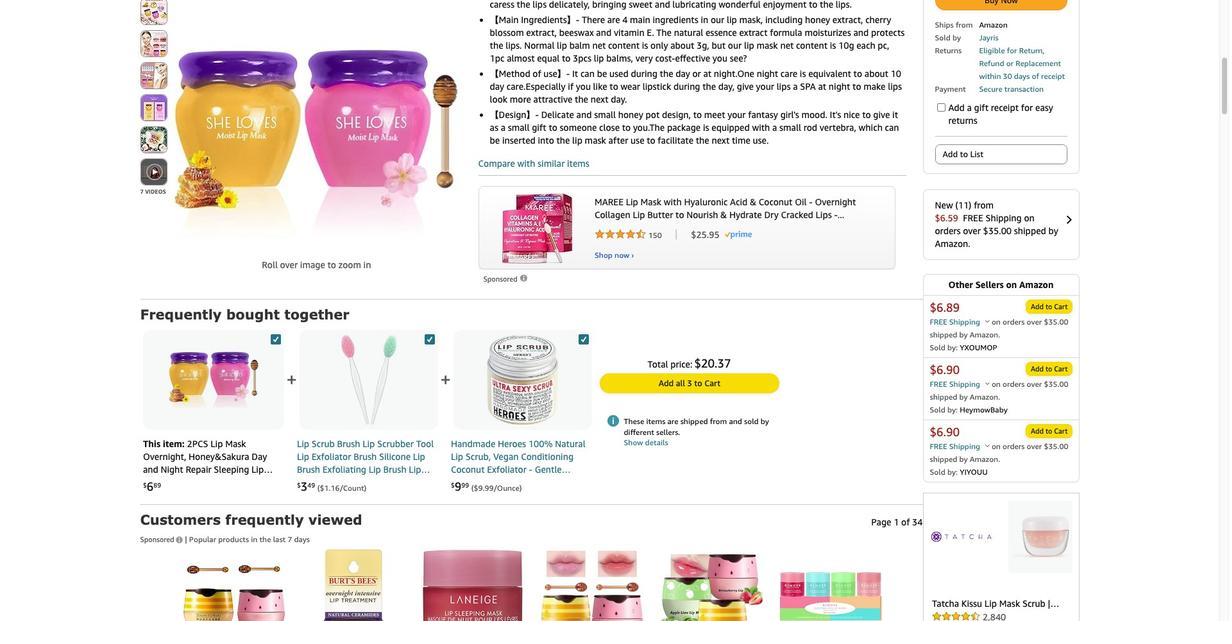 Task type: describe. For each thing, give the bounding box(es) containing it.
$6.89
[[930, 301, 960, 315]]

the up 1pc
[[490, 40, 504, 51]]

conditioning
[[521, 451, 574, 462]]

lip right 3pcs
[[594, 53, 604, 64]]

gift inside add a gift receipt for easy returns
[[975, 102, 989, 113]]

the left day,
[[703, 81, 716, 92]]

2 content from the left
[[797, 40, 828, 51]]

the
[[657, 27, 672, 38]]

0 vertical spatial tool
[[416, 438, 434, 449]]

is up 'spa'
[[800, 68, 806, 79]]

$20.37
[[695, 356, 731, 370]]

ingredients
[[653, 14, 699, 25]]

add to list link
[[936, 145, 1067, 164]]

0 vertical spatial extract,
[[833, 14, 864, 25]]

sponsored for sponsored link to the right
[[484, 275, 520, 283]]

0 horizontal spatial honey
[[619, 109, 644, 120]]

checkbox image for ($1.16/count)
[[425, 335, 435, 345]]

exfoliator inside 2pcs lip mask overnight, honey&sakura day and night repair sleeping lip balm, fade lip lines bee balm, hydrating &prevention dry and crack lip scrubs exfoliator
[[212, 503, 251, 513]]

from inside the ships from amazon sold by
[[956, 20, 973, 30]]

$ 6 89
[[143, 479, 161, 494]]

1 vertical spatial be
[[490, 135, 500, 146]]

easy
[[1036, 102, 1054, 113]]

is up very on the top of page
[[642, 40, 649, 51]]

leave feedback on sponsored ad element
[[484, 275, 529, 283]]

polish
[[518, 477, 543, 488]]

shipping for heymowbaby
[[950, 380, 981, 389]]

over for sold by: heymowbaby
[[1027, 380, 1043, 389]]

exfoliator inside lip scrub brush lip scrubber tool lip exfoliator brush silicone lip brush exfoliating lip brush lip scrub tool for dark lips $ 3 49 ($1.16/count)
[[312, 451, 351, 462]]

and up frequently
[[256, 490, 271, 501]]

lips,
[[560, 490, 578, 501]]

free inside 'free shipping on orders over $35.00 shipped by amazon.'
[[964, 213, 984, 224]]

1 balm, from the left
[[143, 477, 166, 488]]

by inside 'free shipping on orders over $35.00 shipped by amazon.'
[[1049, 225, 1059, 236]]

a right as
[[501, 122, 506, 133]]

and inside handmade heroes 100% natural lip scrub, vegan conditioning coconut exfoliator - gentle exfoliant, sugar polish and scrubber for chapped dry lips, 1oz (coconut sorbet)
[[545, 477, 560, 488]]

roll
[[262, 259, 278, 270]]

into
[[538, 135, 554, 146]]

$ inside lip scrub brush lip scrubber tool lip exfoliator brush silicone lip brush exfoliating lip brush lip scrub tool for dark lips $ 3 49 ($1.16/count)
[[297, 481, 301, 489]]

hydrating
[[143, 490, 184, 501]]

on orders over $35.00 shipped by amazon. for sold by: yxoumop
[[930, 317, 1069, 340]]

lip left balm at left
[[557, 40, 567, 51]]

1 horizontal spatial small
[[594, 109, 616, 120]]

gift inside 【main ingredients】- there are 4 main ingredients in our lip mask, including honey extract, cherry blossom extract, beeswax and vitamin e. the natural essence extract formula moisturizes and protects the lips. normal lip balm net content is only about 3g, but our lip mask net content is 10g each pc, 1pc almost equal to 3pcs lip balms, very cost-effective you see? 【method of use】- it can be used during the day or at night.one night care is equivalent to about 10 day care.especially if you like to wear lipstick during the day, give your lips a spa at night to make lips look more attractive the next day. 【design】- delicate and small honey pot design, to meet your fantasy girl's mood. it's nice to give it as a small gift to someone close to you.the package is equipped with a small rod vertebra, which can be inserted into the lip mask after use to facilitate the next time use.
[[532, 122, 547, 133]]

these items are shipped from and sold by different sellers.
[[624, 417, 770, 437]]

the down it
[[575, 94, 589, 105]]

only
[[651, 40, 668, 51]]

formula
[[770, 27, 803, 38]]

blossom
[[490, 27, 524, 38]]

0 vertical spatial 3
[[688, 378, 693, 388]]

add inside add a gift receipt for easy returns
[[949, 102, 965, 113]]

you.the
[[633, 122, 665, 133]]

equipped
[[712, 122, 750, 133]]

1 horizontal spatial mask
[[757, 40, 778, 51]]

1 horizontal spatial during
[[674, 81, 701, 92]]

|
[[185, 535, 187, 544]]

and up 'each'
[[854, 27, 869, 38]]

by: for yxoumop
[[948, 343, 958, 353]]

Buy Now submit
[[936, 0, 1067, 10]]

item:
[[163, 438, 185, 449]]

a inside add a gift receipt for easy returns
[[968, 102, 972, 113]]

2 horizontal spatial small
[[780, 122, 802, 133]]

by: for heymowbaby
[[948, 405, 958, 415]]

very
[[636, 53, 653, 64]]

89
[[154, 481, 161, 489]]

time
[[732, 135, 751, 146]]

on orders over $35.00 shipped by amazon. for sold by: heymowbaby
[[930, 380, 1069, 402]]

cart for sold by: heymowbaby
[[1055, 365, 1068, 373]]

returns
[[935, 46, 962, 55]]

sold for sold by: yxoumop
[[930, 343, 946, 353]]

0 horizontal spatial in
[[251, 535, 258, 544]]

delicate
[[542, 109, 574, 120]]

used
[[610, 68, 629, 79]]

on for yxoumop
[[992, 317, 1001, 327]]

day,
[[719, 81, 735, 92]]

lip up essence
[[727, 14, 737, 25]]

the right into
[[557, 135, 570, 146]]

| popular products in the last 7 days
[[185, 535, 310, 544]]

handmade heroes 100% natural lip scrub, vegan conditioning coconut exfoliator - gentle exfoliant, sugar polish and scrubber f image
[[478, 335, 568, 425]]

day
[[252, 451, 267, 462]]

kimuse lip sleeping mask set - overnight treatment lip care products | moisturize & nourish, cracked dry lips, intense hydration with shea butter (set) image
[[780, 549, 882, 621]]

in inside 【main ingredients】- there are 4 main ingredients in our lip mask, including honey extract, cherry blossom extract, beeswax and vitamin e. the natural essence extract formula moisturizes and protects the lips. normal lip balm net content is only about 3g, but our lip mask net content is 10g each pc, 1pc almost equal to 3pcs lip balms, very cost-effective you see? 【method of use】- it can be used during the day or at night.one night care is equivalent to about 10 day care.especially if you like to wear lipstick during the day, give your lips a spa at night to make lips look more attractive the next day. 【design】- delicate and small honey pot design, to meet your fantasy girl's mood. it's nice to give it as a small gift to someone close to you.the package is equipped with a small rod vertebra, which can be inserted into the lip mask after use to facilitate the next time use.
[[701, 14, 709, 25]]

receipt inside eligible for return, refund or replacement within 30 days of receipt payment
[[1042, 71, 1066, 81]]

shipped inside these items are shipped from and sold by different sellers.
[[681, 417, 708, 426]]

are inside these items are shipped from and sold by different sellers.
[[668, 417, 679, 426]]

facilitate
[[658, 135, 694, 146]]

products
[[218, 535, 249, 544]]

handmade heroes 100% natural lip scrub, vegan conditioning coconut exfoliator - gentle exfoliant, sugar polish and scrubber for chapped dry lips, 1oz (coconut sorbet)
[[451, 438, 586, 513]]

on inside 'free shipping on orders over $35.00 shipped by amazon.'
[[1025, 213, 1035, 224]]

other
[[949, 279, 974, 290]]

&prevention
[[186, 490, 237, 501]]

lip down someone
[[573, 135, 583, 146]]

this
[[143, 438, 161, 449]]

alert image
[[608, 415, 619, 427]]

add to cart submit for yiyouu
[[1027, 425, 1072, 438]]

0 horizontal spatial about
[[671, 40, 695, 51]]

1 vertical spatial sponsored link
[[140, 530, 185, 546]]

each
[[857, 40, 876, 51]]

shipping inside 'free shipping on orders over $35.00 shipped by amazon.'
[[986, 213, 1022, 224]]

and inside these items are shipped from and sold by different sellers.
[[729, 417, 743, 426]]

1 vertical spatial mask
[[585, 135, 606, 146]]

free shipping button for yxoumop
[[930, 317, 990, 327]]

$ for 9
[[451, 481, 455, 489]]

cart for sold by: yxoumop
[[1055, 303, 1068, 311]]

1 lips from the left
[[777, 81, 791, 92]]

meet
[[705, 109, 726, 120]]

from inside these items are shipped from and sold by different sellers.
[[710, 417, 727, 426]]

2pcs lip mask overnight, honey&strawberry moisturizing day and night repair sleeping lip balm, fade lip lines bee balm, hydrating &prevention dry and crack lip scrubs exfoliator (honey & strawberry) image
[[541, 549, 643, 621]]

3 inside lip scrub brush lip scrubber tool lip exfoliator brush silicone lip brush exfoliating lip brush lip scrub tool for dark lips $ 3 49 ($1.16/count)
[[301, 479, 308, 494]]

over for sold by: yxoumop
[[1027, 317, 1043, 327]]

it's
[[830, 109, 842, 120]]

0 vertical spatial you
[[713, 53, 728, 64]]

0 vertical spatial our
[[711, 14, 725, 25]]

equal
[[537, 53, 560, 64]]

1 horizontal spatial 7
[[288, 535, 292, 544]]

0 horizontal spatial can
[[581, 68, 595, 79]]

1oz
[[451, 503, 466, 513]]

videos
[[145, 188, 166, 195]]

similar
[[538, 158, 565, 169]]

natural
[[674, 27, 704, 38]]

+ for 3
[[287, 369, 297, 390]]

0 horizontal spatial days
[[294, 535, 310, 544]]

a down fantasy
[[773, 122, 778, 133]]

over inside 'free shipping on orders over $35.00 shipped by amazon.'
[[964, 225, 981, 236]]

show details link
[[624, 438, 669, 448]]

this item:
[[143, 438, 187, 449]]

2pcs lip mask overnight, honey&amp;sakura day and night repair sleeping lip balm, fade lip lines bee balm, hydrating &amp;prevention dry and crack lip scrubs exfoliator image
[[169, 0, 464, 259]]

transaction
[[1005, 84, 1044, 94]]

1 horizontal spatial night
[[829, 81, 851, 92]]

checkbox image
[[579, 335, 589, 345]]

gentle
[[535, 464, 562, 475]]

lipstick
[[643, 81, 672, 92]]

shipping for yxoumop
[[950, 317, 981, 327]]

laneige lip sleeping mask - berry: nourish & hydrate with vitamin c, antioxidants, 0.7 oz. image
[[421, 549, 524, 621]]

-
[[529, 464, 533, 475]]

exfoliator inside handmade heroes 100% natural lip scrub, vegan conditioning coconut exfoliator - gentle exfoliant, sugar polish and scrubber for chapped dry lips, 1oz (coconut sorbet)
[[487, 464, 527, 475]]

if
[[568, 81, 574, 92]]

sellers
[[976, 279, 1004, 290]]

over for sold by: yiyouu
[[1027, 442, 1043, 451]]

1 horizontal spatial honey
[[806, 14, 831, 25]]

popular
[[189, 535, 216, 544]]

care.especially
[[507, 81, 566, 92]]

cart for sold by: yiyouu
[[1055, 427, 1068, 435]]

$ for 6
[[143, 481, 147, 489]]

shipped for sold by: yxoumop
[[930, 330, 958, 340]]

add to cart for heymowbaby
[[1031, 365, 1068, 373]]

0 vertical spatial scrub
[[312, 438, 335, 449]]

a left 'spa'
[[793, 81, 798, 92]]

1 vertical spatial in
[[364, 259, 371, 270]]

details
[[645, 438, 669, 447]]

amazon. for heymowbaby
[[970, 392, 1001, 402]]

new
[[935, 200, 954, 211]]

add all 3 to cart
[[659, 378, 721, 388]]

amazon. for yxoumop
[[970, 330, 1001, 340]]

34
[[913, 517, 923, 528]]

0 vertical spatial 7
[[140, 188, 144, 195]]

1 vertical spatial our
[[728, 40, 742, 51]]

customers frequently viewed
[[140, 512, 362, 528]]

3pcs
[[573, 53, 592, 64]]

or inside 【main ingredients】- there are 4 main ingredients in our lip mask, including honey extract, cherry blossom extract, beeswax and vitamin e. the natural essence extract formula moisturizes and protects the lips. normal lip balm net content is only about 3g, but our lip mask net content is 10g each pc, 1pc almost equal to 3pcs lip balms, very cost-effective you see? 【method of use】- it can be used during the day or at night.one night care is equivalent to about 10 day care.especially if you like to wear lipstick during the day, give your lips a spa at night to make lips look more attractive the next day. 【design】- delicate and small honey pot design, to meet your fantasy girl's mood. it's nice to give it as a small gift to someone close to you.the package is equipped with a small rod vertebra, which can be inserted into the lip mask after use to facilitate the next time use.
[[693, 68, 701, 79]]

someone
[[560, 122, 597, 133]]

wear
[[621, 81, 641, 92]]

bee
[[228, 477, 243, 488]]

【method
[[490, 68, 531, 79]]

popover image for sold by: yiyouu
[[986, 444, 990, 448]]

1 vertical spatial tool
[[323, 477, 340, 488]]

repair
[[186, 464, 212, 475]]

sellers.
[[657, 427, 681, 437]]

cost-
[[656, 53, 676, 64]]

natural
[[555, 438, 586, 449]]

image
[[300, 259, 325, 270]]

yiyouu
[[960, 467, 988, 477]]

2pcs bee balm honey pot,propolis moisturizing lip mask,hydrating & prevention dry and cracked lip scrubs exfoliator image
[[183, 549, 285, 621]]

handmade
[[451, 438, 496, 449]]

add inside radio
[[943, 149, 958, 159]]

secure
[[980, 84, 1003, 94]]

1 horizontal spatial can
[[885, 122, 900, 133]]

6
[[147, 479, 154, 494]]

0 horizontal spatial with
[[518, 158, 536, 169]]

30
[[1004, 71, 1013, 81]]

1 vertical spatial you
[[576, 81, 591, 92]]

0 horizontal spatial small
[[508, 122, 530, 133]]

chapped
[[504, 490, 540, 501]]

the down cost-
[[660, 68, 674, 79]]

roll over image to zoom in
[[262, 259, 371, 270]]

sold for sold by: yiyouu
[[930, 467, 946, 477]]

shipping for yiyouu
[[950, 442, 981, 451]]

page
[[872, 517, 892, 528]]

free shipping button for heymowbaby
[[930, 380, 990, 389]]

checkbox image for 6
[[271, 335, 281, 345]]

handmade heroes 100% natural lip scrub, vegan conditioning coconut exfoliator - gentle exfoliant, sugar polish and scrubber for chapped dry lips, 1oz (coconut sorbet) link
[[451, 438, 592, 513]]

0 vertical spatial night
[[757, 68, 779, 79]]

99
[[462, 481, 469, 489]]

by inside the ships from amazon sold by
[[953, 33, 962, 43]]

0 vertical spatial day
[[676, 68, 690, 79]]

the left last
[[260, 535, 271, 544]]

(11)
[[956, 200, 972, 211]]

1 horizontal spatial sponsored link
[[484, 273, 529, 286]]

effective
[[676, 53, 711, 64]]

0 vertical spatial during
[[631, 68, 658, 79]]

1 horizontal spatial at
[[819, 81, 827, 92]]

0 vertical spatial give
[[737, 81, 754, 92]]

secure transaction
[[980, 84, 1044, 94]]

orders for yxoumop
[[1003, 317, 1025, 327]]

design,
[[662, 109, 691, 120]]

refund
[[980, 59, 1005, 68]]

by: for yiyouu
[[948, 467, 958, 477]]

attractive
[[534, 94, 573, 105]]

【main
[[490, 14, 519, 25]]



Task type: locate. For each thing, give the bounding box(es) containing it.
$ inside $ 6 89
[[143, 481, 147, 489]]

honey&sakura
[[189, 451, 249, 462]]

and down the there
[[596, 27, 612, 38]]

+ for 9
[[441, 369, 451, 390]]

by inside these items are shipped from and sold by different sellers.
[[761, 417, 770, 426]]

10
[[891, 68, 902, 79]]

3 right all
[[688, 378, 693, 388]]

frequently
[[140, 306, 222, 322]]

exfoliator up exfoliating
[[312, 451, 351, 462]]

a up returns
[[968, 102, 972, 113]]

add to cart submit for heymowbaby
[[1027, 363, 1072, 376]]

normal
[[525, 40, 555, 51]]

amazon. up heymowbaby
[[970, 392, 1001, 402]]

free shipping button down $6.89
[[930, 317, 990, 327]]

lips
[[378, 477, 394, 488]]

$6.90 down sold by: yxoumop
[[930, 363, 960, 377]]

are inside 【main ingredients】- there are 4 main ingredients in our lip mask, including honey extract, cherry blossom extract, beeswax and vitamin e. the natural essence extract formula moisturizes and protects the lips. normal lip balm net content is only about 3g, but our lip mask net content is 10g each pc, 1pc almost equal to 3pcs lip balms, very cost-effective you see? 【method of use】- it can be used during the day or at night.one night care is equivalent to about 10 day care.especially if you like to wear lipstick during the day, give your lips a spa at night to make lips look more attractive the next day. 【design】- delicate and small honey pot design, to meet your fantasy girl's mood. it's nice to give it as a small gift to someone close to you.the package is equipped with a small rod vertebra, which can be inserted into the lip mask after use to facilitate the next time use.
[[608, 14, 620, 25]]

dry inside handmade heroes 100% natural lip scrub, vegan conditioning coconut exfoliator - gentle exfoliant, sugar polish and scrubber for chapped dry lips, 1oz (coconut sorbet)
[[543, 490, 557, 501]]

0 vertical spatial items
[[567, 158, 590, 169]]

1 by: from the top
[[948, 343, 958, 353]]

1 horizontal spatial net
[[781, 40, 794, 51]]

dry
[[239, 490, 254, 501], [543, 490, 557, 501]]

0 vertical spatial can
[[581, 68, 595, 79]]

$
[[143, 481, 147, 489], [297, 481, 301, 489], [451, 481, 455, 489]]

sold left heymowbaby
[[930, 405, 946, 415]]

you
[[713, 53, 728, 64], [576, 81, 591, 92]]

0 horizontal spatial tool
[[323, 477, 340, 488]]

1 horizontal spatial from
[[956, 20, 973, 30]]

2 vertical spatial in
[[251, 535, 258, 544]]

1 add to cart submit from the top
[[1027, 301, 1072, 313]]

0 horizontal spatial 3
[[301, 479, 308, 494]]

0 vertical spatial in
[[701, 14, 709, 25]]

small
[[594, 109, 616, 120], [508, 122, 530, 133], [780, 122, 802, 133]]

shipped up sold by: yxoumop
[[930, 330, 958, 340]]

shipped for sold by: yiyouu
[[930, 455, 958, 464]]

1 vertical spatial gift
[[532, 122, 547, 133]]

1 vertical spatial can
[[885, 122, 900, 133]]

100%
[[529, 438, 553, 449]]

free for sold by: yxoumop
[[930, 317, 948, 327]]

$ inside $ 9 99 ($9.99/ounce)
[[451, 481, 455, 489]]

shipped
[[1015, 225, 1047, 236], [930, 330, 958, 340], [930, 392, 958, 402], [681, 417, 708, 426], [930, 455, 958, 464]]

almost
[[507, 53, 535, 64]]

at right 'spa'
[[819, 81, 827, 92]]

small up 'close'
[[594, 109, 616, 120]]

mask down 'close'
[[585, 135, 606, 146]]

the down package
[[696, 135, 710, 146]]

7 right last
[[288, 535, 292, 544]]

in down the customers frequently viewed
[[251, 535, 258, 544]]

silicone
[[379, 451, 411, 462]]

on orders over $35.00 shipped by amazon. up heymowbaby
[[930, 380, 1069, 402]]

our up see?
[[728, 40, 742, 51]]

amazon. up yxoumop
[[970, 330, 1001, 340]]

0 horizontal spatial balm,
[[143, 477, 166, 488]]

amazon. inside 'free shipping on orders over $35.00 shipped by amazon.'
[[935, 238, 971, 249]]

tool
[[416, 438, 434, 449], [323, 477, 340, 488]]

orders up heymowbaby
[[1003, 380, 1025, 389]]

night.one
[[714, 68, 755, 79]]

3 popover image from the top
[[986, 444, 990, 448]]

orders inside 'free shipping on orders over $35.00 shipped by amazon.'
[[935, 225, 961, 236]]

0 horizontal spatial night
[[757, 68, 779, 79]]

0 horizontal spatial net
[[593, 40, 606, 51]]

frequently
[[225, 512, 304, 528]]

next down equipped
[[712, 135, 730, 146]]

free shipping button for yiyouu
[[930, 442, 990, 451]]

or down effective
[[693, 68, 701, 79]]

1 horizontal spatial content
[[797, 40, 828, 51]]

girl's
[[781, 109, 800, 120]]

0 horizontal spatial you
[[576, 81, 591, 92]]

orders down other sellers on amazon at right
[[1003, 317, 1025, 327]]

3 $ from the left
[[451, 481, 455, 489]]

0 vertical spatial mask
[[757, 40, 778, 51]]

1 vertical spatial sponsored
[[140, 535, 176, 544]]

be
[[597, 68, 607, 79], [490, 135, 500, 146]]

0 horizontal spatial mask
[[585, 135, 606, 146]]

of right 1
[[902, 517, 910, 528]]

0 horizontal spatial $
[[143, 481, 147, 489]]

popover image for sold by: heymowbaby
[[986, 382, 990, 385]]

for inside add a gift receipt for easy returns
[[1022, 102, 1034, 113]]

0 vertical spatial about
[[671, 40, 695, 51]]

dry for and
[[543, 490, 557, 501]]

1 horizontal spatial items
[[647, 417, 666, 426]]

in
[[701, 14, 709, 25], [364, 259, 371, 270], [251, 535, 258, 544]]

amazon.
[[935, 238, 971, 249], [970, 330, 1001, 340], [970, 392, 1001, 402], [970, 455, 1001, 464]]

1 vertical spatial on orders over $35.00 shipped by amazon.
[[930, 380, 1069, 402]]

1 $6.90 from the top
[[930, 363, 960, 377]]

nice
[[844, 109, 860, 120]]

total price: $20.37
[[648, 356, 731, 370]]

1 $ from the left
[[143, 481, 147, 489]]

($9.99/ounce)
[[472, 483, 522, 493]]

free shipping for yxoumop
[[930, 317, 983, 327]]

mask down the extract
[[757, 40, 778, 51]]

pot
[[646, 109, 660, 120]]

free shipping up sold by: yiyouu
[[930, 442, 983, 451]]

sold for sold by: heymowbaby
[[930, 405, 946, 415]]

sold left yiyouu
[[930, 467, 946, 477]]

2 net from the left
[[781, 40, 794, 51]]

2 vertical spatial free shipping
[[930, 442, 983, 451]]

1pc
[[490, 53, 505, 64]]

our
[[711, 14, 725, 25], [728, 40, 742, 51]]

with up 'use.'
[[753, 122, 770, 133]]

0 vertical spatial from
[[956, 20, 973, 30]]

small up inserted
[[508, 122, 530, 133]]

(coconut
[[468, 503, 505, 513]]

content up balms,
[[609, 40, 640, 51]]

give down night.one
[[737, 81, 754, 92]]

2 add to cart from the top
[[1031, 365, 1068, 373]]

free shipping for yiyouu
[[930, 442, 983, 451]]

on orders over $35.00 shipped by amazon. up yxoumop
[[930, 317, 1069, 340]]

gift down secure
[[975, 102, 989, 113]]

1 net from the left
[[593, 40, 606, 51]]

3 pcs bee balm lip balm honey pot, honey & strawberry & apple lime lip mask overnight propolis moisturizing lip balm hydrating prevention dry and crack lip scrubs exfoliator lip wrinkle care (set a) image
[[660, 549, 763, 621]]

honey up moisturizes
[[806, 14, 831, 25]]

lip inside handmade heroes 100% natural lip scrub, vegan conditioning coconut exfoliator - gentle exfoliant, sugar polish and scrubber for chapped dry lips, 1oz (coconut sorbet)
[[451, 451, 463, 462]]

day down effective
[[676, 68, 690, 79]]

add to cart submit for yxoumop
[[1027, 301, 1072, 313]]

1 horizontal spatial your
[[756, 81, 775, 92]]

2 free shipping button from the top
[[930, 380, 990, 389]]

0 vertical spatial on orders over $35.00 shipped by amazon.
[[930, 317, 1069, 340]]

0 horizontal spatial our
[[711, 14, 725, 25]]

1 horizontal spatial about
[[865, 68, 889, 79]]

look
[[490, 94, 508, 105]]

extract, up normal
[[527, 27, 557, 38]]

2pcs lip mask overnight, honey&sakura day and night repair sleeping lip balm, fade lip lines bee balm, hydrating &prevention dry and crack lip scrubs exfoliator
[[143, 438, 271, 513]]

lip down the extract
[[744, 40, 755, 51]]

are left 4
[[608, 14, 620, 25]]

of inside eligible for return, refund or replacement within 30 days of receipt payment
[[1032, 71, 1040, 81]]

0 horizontal spatial checkbox image
[[271, 335, 281, 345]]

0 vertical spatial sponsored
[[484, 275, 520, 283]]

+
[[287, 369, 297, 390], [441, 369, 451, 390]]

and up someone
[[577, 109, 592, 120]]

2 $ from the left
[[297, 481, 301, 489]]

shipped down add all 3 to cart submit
[[681, 417, 708, 426]]

1 popover image from the top
[[986, 320, 990, 323]]

during down very on the top of page
[[631, 68, 658, 79]]

package
[[667, 122, 701, 133]]

0 horizontal spatial +
[[287, 369, 297, 390]]

exfoliant,
[[451, 477, 490, 488]]

1 horizontal spatial of
[[902, 517, 910, 528]]

free up sold by: yiyouu
[[930, 442, 948, 451]]

2 balm, from the left
[[245, 477, 268, 488]]

or up 30
[[1007, 59, 1014, 68]]

ingredients】-
[[521, 14, 580, 25]]

free shipping button up sold by: yiyouu
[[930, 442, 990, 451]]

content down moisturizes
[[797, 40, 828, 51]]

popover image
[[986, 320, 990, 323], [986, 382, 990, 385], [986, 444, 990, 448]]

close
[[600, 122, 620, 133]]

0 vertical spatial free shipping
[[930, 317, 983, 327]]

spa
[[801, 81, 816, 92]]

of
[[533, 68, 542, 79], [1032, 71, 1040, 81], [902, 517, 910, 528]]

1 horizontal spatial day
[[676, 68, 690, 79]]

1 vertical spatial free shipping button
[[930, 380, 990, 389]]

sold
[[745, 417, 759, 426]]

popover image up heymowbaby
[[986, 382, 990, 385]]

2 + from the left
[[441, 369, 451, 390]]

0 horizontal spatial receipt
[[991, 102, 1019, 113]]

orders for heymowbaby
[[1003, 380, 1025, 389]]

add
[[949, 102, 965, 113], [943, 149, 958, 159], [1031, 303, 1044, 311], [1031, 365, 1044, 373], [659, 378, 674, 388], [1031, 427, 1044, 435]]

2 free shipping from the top
[[930, 380, 983, 389]]

3 on orders over $35.00 shipped by amazon. from the top
[[930, 442, 1069, 464]]

day up look
[[490, 81, 505, 92]]

on for heymowbaby
[[992, 380, 1001, 389]]

2 vertical spatial from
[[710, 417, 727, 426]]

shipped for sold by: heymowbaby
[[930, 392, 958, 402]]

with inside 【main ingredients】- there are 4 main ingredients in our lip mask, including honey extract, cherry blossom extract, beeswax and vitamin e. the natural essence extract formula moisturizes and protects the lips. normal lip balm net content is only about 3g, but our lip mask net content is 10g each pc, 1pc almost equal to 3pcs lip balms, very cost-effective you see? 【method of use】- it can be used during the day or at night.one night care is equivalent to about 10 day care.especially if you like to wear lipstick during the day, give your lips a spa at night to make lips look more attractive the next day. 【design】- delicate and small honey pot design, to meet your fantasy girl's mood. it's nice to give it as a small gift to someone close to you.the package is equipped with a small rod vertebra, which can be inserted into the lip mask after use to facilitate the next time use.
[[753, 122, 770, 133]]

lips down 10
[[888, 81, 902, 92]]

1 horizontal spatial exfoliator
[[312, 451, 351, 462]]

balm, right bee
[[245, 477, 268, 488]]

1 free shipping from the top
[[930, 317, 983, 327]]

$35.00 for yiyouu
[[1045, 442, 1069, 451]]

add to cart for yxoumop
[[1031, 303, 1068, 311]]

2pcs lip mask overnight, honey&sakura day and night repair sleeping lip balm, fade lip lines bee balm, hydrating &prevention image
[[169, 335, 258, 425]]

days
[[1015, 71, 1030, 81], [294, 535, 310, 544]]

fade
[[168, 477, 188, 488]]

0 horizontal spatial gift
[[532, 122, 547, 133]]

compare with similar items link
[[479, 158, 590, 169]]

for inside handmade heroes 100% natural lip scrub, vegan conditioning coconut exfoliator - gentle exfoliant, sugar polish and scrubber for chapped dry lips, 1oz (coconut sorbet)
[[490, 490, 502, 501]]

0 horizontal spatial content
[[609, 40, 640, 51]]

on orders over $35.00 shipped by amazon. for sold by: yiyouu
[[930, 442, 1069, 464]]

popover image up yiyouu
[[986, 444, 990, 448]]

0 vertical spatial receipt
[[1042, 71, 1066, 81]]

1 vertical spatial days
[[294, 535, 310, 544]]

0 vertical spatial your
[[756, 81, 775, 92]]

dry for bee
[[239, 490, 254, 501]]

scrubber down 99
[[451, 490, 488, 501]]

new (11) from $6.59
[[935, 200, 994, 224]]

shipped up sold by: yiyouu
[[930, 455, 958, 464]]

for left the easy
[[1022, 102, 1034, 113]]

show details
[[624, 438, 669, 447]]

shipped inside 'free shipping on orders over $35.00 shipped by amazon.'
[[1015, 225, 1047, 236]]

main
[[630, 14, 651, 25]]

shipping up sold by: yiyouu
[[950, 442, 981, 451]]

$6.90 for yiyouu
[[930, 425, 960, 439]]

1 vertical spatial scrubber
[[451, 490, 488, 501]]

0 horizontal spatial exfoliator
[[212, 503, 251, 513]]

for inside eligible for return, refund or replacement within 30 days of receipt payment
[[1007, 46, 1018, 55]]

on orders over $35.00 shipped by amazon. up yiyouu
[[930, 442, 1069, 464]]

free shipping for heymowbaby
[[930, 380, 983, 389]]

be down as
[[490, 135, 500, 146]]

2 $6.90 from the top
[[930, 425, 960, 439]]

mask
[[757, 40, 778, 51], [585, 135, 606, 146]]

0 vertical spatial next
[[591, 94, 609, 105]]

about up 'make'
[[865, 68, 889, 79]]

yxoumop
[[960, 343, 998, 353]]

checkbox image
[[271, 335, 281, 345], [425, 335, 435, 345]]

scrubber
[[377, 438, 414, 449], [451, 490, 488, 501]]

0 vertical spatial add to cart submit
[[1027, 301, 1072, 313]]

1 free shipping button from the top
[[930, 317, 990, 327]]

0 horizontal spatial 7
[[140, 188, 144, 195]]

1 vertical spatial $6.90
[[930, 425, 960, 439]]

shipped up other sellers on amazon at right
[[1015, 225, 1047, 236]]

as
[[490, 122, 499, 133]]

3 free shipping from the top
[[930, 442, 983, 451]]

Add a gift receipt for easy returns checkbox
[[937, 104, 946, 112]]

make
[[864, 81, 886, 92]]

sold inside the ships from amazon sold by
[[935, 33, 951, 43]]

for left return,
[[1007, 46, 1018, 55]]

receipt down replacement
[[1042, 71, 1066, 81]]

1 horizontal spatial in
[[364, 259, 371, 270]]

2 lips from the left
[[888, 81, 902, 92]]

about down natural
[[671, 40, 695, 51]]

free up sold by: heymowbaby
[[930, 380, 948, 389]]

3 add to cart submit from the top
[[1027, 425, 1072, 438]]

0 horizontal spatial sponsored
[[140, 535, 176, 544]]

1 vertical spatial exfoliator
[[487, 464, 527, 475]]

0 vertical spatial by:
[[948, 343, 958, 353]]

amazon. down $6.59
[[935, 238, 971, 249]]

3 by: from the top
[[948, 467, 958, 477]]

1 vertical spatial add to cart
[[1031, 365, 1068, 373]]

list
[[166, 549, 898, 621]]

dry inside 2pcs lip mask overnight, honey&sakura day and night repair sleeping lip balm, fade lip lines bee balm, hydrating &prevention dry and crack lip scrubs exfoliator
[[239, 490, 254, 501]]

$ left 89
[[143, 481, 147, 489]]

free shipping button up sold by: heymowbaby
[[930, 380, 990, 389]]

shipping
[[986, 213, 1022, 224], [950, 317, 981, 327], [950, 380, 981, 389], [950, 442, 981, 451]]

jayris returns
[[935, 33, 999, 55]]

add a gift receipt for easy returns
[[949, 102, 1054, 126]]

during down effective
[[674, 81, 701, 92]]

1 horizontal spatial checkbox image
[[425, 335, 435, 345]]

1 dry from the left
[[239, 490, 254, 501]]

2 vertical spatial free shipping button
[[930, 442, 990, 451]]

1 vertical spatial extract,
[[527, 27, 557, 38]]

be up like
[[597, 68, 607, 79]]

2 by: from the top
[[948, 405, 958, 415]]

scrubber up silicone
[[377, 438, 414, 449]]

items right similar
[[567, 158, 590, 169]]

1 vertical spatial popover image
[[986, 382, 990, 385]]

1
[[894, 517, 899, 528]]

amazon right sellers
[[1020, 279, 1054, 290]]

payment
[[935, 84, 966, 94]]

0 vertical spatial add to cart
[[1031, 303, 1068, 311]]

sold down ships
[[935, 33, 951, 43]]

2 horizontal spatial from
[[974, 200, 994, 211]]

1 vertical spatial receipt
[[991, 102, 1019, 113]]

0 horizontal spatial from
[[710, 417, 727, 426]]

essence
[[706, 27, 737, 38]]

1 vertical spatial day
[[490, 81, 505, 92]]

use】-
[[544, 68, 570, 79]]

popover image for sold by: yxoumop
[[986, 320, 990, 323]]

balms,
[[607, 53, 633, 64]]

free for sold by: heymowbaby
[[930, 380, 948, 389]]

extract, up moisturizes
[[833, 14, 864, 25]]

use
[[631, 135, 645, 146]]

1 vertical spatial scrub
[[297, 477, 320, 488]]

Add to Cart submit
[[1027, 301, 1072, 313], [1027, 363, 1072, 376], [1027, 425, 1072, 438]]

7
[[140, 188, 144, 195], [288, 535, 292, 544]]

it
[[893, 109, 899, 120]]

amazon. up yiyouu
[[970, 455, 1001, 464]]

scrubber inside lip scrub brush lip scrubber tool lip exfoliator brush silicone lip brush exfoliating lip brush lip scrub tool for dark lips $ 3 49 ($1.16/count)
[[377, 438, 414, 449]]

our up essence
[[711, 14, 725, 25]]

honey down day.
[[619, 109, 644, 120]]

cherry
[[866, 14, 892, 25]]

Add all 3 to Cart submit
[[600, 374, 779, 393]]

3 add to cart from the top
[[1031, 427, 1068, 435]]

is left the 10g
[[830, 40, 837, 51]]

0 horizontal spatial or
[[693, 68, 701, 79]]

1 vertical spatial at
[[819, 81, 827, 92]]

free for sold by: yiyouu
[[930, 442, 948, 451]]

1 + from the left
[[287, 369, 297, 390]]

$35.00 for heymowbaby
[[1045, 380, 1069, 389]]

to inside radio
[[960, 149, 969, 159]]

receipt inside add a gift receipt for easy returns
[[991, 102, 1019, 113]]

compare with similar items
[[479, 158, 590, 169]]

None submit
[[141, 0, 167, 24], [141, 31, 167, 56], [141, 63, 167, 89], [141, 95, 167, 121], [141, 127, 167, 153], [141, 159, 167, 185], [141, 0, 167, 24], [141, 31, 167, 56], [141, 63, 167, 89], [141, 95, 167, 121], [141, 127, 167, 153], [141, 159, 167, 185]]

1 horizontal spatial +
[[441, 369, 451, 390]]

burt's bees overnight intensive lip treatment, 0.25 oz - moisturizing, restorative, reduces fine lines, vitamin e, ceramides oils, leaping bunny certified, compact jar image
[[302, 549, 405, 621]]

mask
[[225, 438, 246, 449]]

rod
[[804, 122, 818, 133]]

$35.00 for yxoumop
[[1045, 317, 1069, 327]]

of inside 【main ingredients】- there are 4 main ingredients in our lip mask, including honey extract, cherry blossom extract, beeswax and vitamin e. the natural essence extract formula moisturizes and protects the lips. normal lip balm net content is only about 3g, but our lip mask net content is 10g each pc, 1pc almost equal to 3pcs lip balms, very cost-effective you see? 【method of use】- it can be used during the day or at night.one night care is equivalent to about 10 day care.especially if you like to wear lipstick during the day, give your lips a spa at night to make lips look more attractive the next day. 【design】- delicate and small honey pot design, to meet your fantasy girl's mood. it's nice to give it as a small gift to someone close to you.the package is equipped with a small rod vertebra, which can be inserted into the lip mask after use to facilitate the next time use.
[[533, 68, 542, 79]]

sold by: yxoumop
[[930, 343, 998, 353]]

day
[[676, 68, 690, 79], [490, 81, 505, 92]]

on for yiyouu
[[992, 442, 1001, 451]]

different
[[624, 427, 655, 437]]

shipping up sold by: heymowbaby
[[950, 380, 981, 389]]

see?
[[730, 53, 747, 64]]

orders for yiyouu
[[1003, 442, 1025, 451]]

7 videos
[[140, 188, 166, 195]]

or inside eligible for return, refund or replacement within 30 days of receipt payment
[[1007, 59, 1014, 68]]

3 free shipping button from the top
[[930, 442, 990, 451]]

and up 6
[[143, 464, 158, 475]]

pc,
[[878, 40, 890, 51]]

jayris
[[980, 33, 999, 43]]

2 on orders over $35.00 shipped by amazon. from the top
[[930, 380, 1069, 402]]

1 vertical spatial next
[[712, 135, 730, 146]]

can down it
[[885, 122, 900, 133]]

1 vertical spatial amazon
[[1020, 279, 1054, 290]]

scrub
[[312, 438, 335, 449], [297, 477, 320, 488]]

1 vertical spatial add to cart submit
[[1027, 363, 1072, 376]]

items inside these items are shipped from and sold by different sellers.
[[647, 417, 666, 426]]

for inside lip scrub brush lip scrubber tool lip exfoliator brush silicone lip brush exfoliating lip brush lip scrub tool for dark lips $ 3 49 ($1.16/count)
[[343, 477, 354, 488]]

1 vertical spatial your
[[728, 109, 746, 120]]

$6.90 for heymowbaby
[[930, 363, 960, 377]]

including
[[766, 14, 803, 25]]

0 horizontal spatial lips
[[777, 81, 791, 92]]

and down gentle
[[545, 477, 560, 488]]

$35.00 inside 'free shipping on orders over $35.00 shipped by amazon.'
[[984, 225, 1012, 236]]

1 add to cart from the top
[[1031, 303, 1068, 311]]

over
[[964, 225, 981, 236], [280, 259, 298, 270], [1027, 317, 1043, 327], [1027, 380, 1043, 389], [1027, 442, 1043, 451]]

1 horizontal spatial amazon
[[1020, 279, 1054, 290]]

$6.59
[[935, 213, 959, 224]]

2 horizontal spatial in
[[701, 14, 709, 25]]

are up sellers.
[[668, 417, 679, 426]]

2 vertical spatial by:
[[948, 467, 958, 477]]

vegan
[[493, 451, 519, 462]]

1 vertical spatial by:
[[948, 405, 958, 415]]

add to cart for yiyouu
[[1031, 427, 1068, 435]]

amazon. for yiyouu
[[970, 455, 1001, 464]]

1 checkbox image from the left
[[271, 335, 281, 345]]

scrubber inside handmade heroes 100% natural lip scrub, vegan conditioning coconut exfoliator - gentle exfoliant, sugar polish and scrubber for chapped dry lips, 1oz (coconut sorbet)
[[451, 490, 488, 501]]

days inside eligible for return, refund or replacement within 30 days of receipt payment
[[1015, 71, 1030, 81]]

1 horizontal spatial our
[[728, 40, 742, 51]]

0 vertical spatial at
[[704, 68, 712, 79]]

is down meet
[[703, 122, 710, 133]]

from inside new (11) from $6.59
[[974, 200, 994, 211]]

ships from amazon sold by
[[935, 20, 1008, 43]]

exfoliator
[[312, 451, 351, 462], [487, 464, 527, 475], [212, 503, 251, 513]]

protects
[[872, 27, 905, 38]]

orders down $6.59
[[935, 225, 961, 236]]

and left sold
[[729, 417, 743, 426]]

exfoliator down &prevention
[[212, 503, 251, 513]]

0 horizontal spatial items
[[567, 158, 590, 169]]

free down $6.89
[[930, 317, 948, 327]]

2 checkbox image from the left
[[425, 335, 435, 345]]

amazon inside the ships from amazon sold by
[[980, 20, 1008, 30]]

Add to List radio
[[935, 145, 1068, 165]]

small down girl's
[[780, 122, 802, 133]]

2 add to cart submit from the top
[[1027, 363, 1072, 376]]

sponsored for the bottom sponsored link
[[140, 535, 176, 544]]

1 content from the left
[[609, 40, 640, 51]]

zoom
[[339, 259, 361, 270]]

bought
[[226, 306, 280, 322]]

from up jayris returns
[[956, 20, 973, 30]]

1 vertical spatial give
[[874, 109, 891, 120]]

night left care
[[757, 68, 779, 79]]

0 vertical spatial are
[[608, 14, 620, 25]]

1 on orders over $35.00 shipped by amazon. from the top
[[930, 317, 1069, 340]]

1 horizontal spatial be
[[597, 68, 607, 79]]

shipped up sold by: heymowbaby
[[930, 392, 958, 402]]

2 vertical spatial add to cart submit
[[1027, 425, 1072, 438]]

can right it
[[581, 68, 595, 79]]

sponsored
[[484, 275, 520, 283], [140, 535, 176, 544]]

1 vertical spatial from
[[974, 200, 994, 211]]

lip scrub brush lip scrubber tool lip exfoliator brush silicone lip brush exfoliating lip brush lip scrub tool for dark lips image
[[324, 335, 414, 425]]

brush
[[337, 438, 360, 449], [354, 451, 377, 462], [297, 464, 320, 475], [384, 464, 407, 475]]

at down effective
[[704, 68, 712, 79]]

2 popover image from the top
[[986, 382, 990, 385]]

2 dry from the left
[[543, 490, 557, 501]]

are
[[608, 14, 620, 25], [668, 417, 679, 426]]

net down the formula
[[781, 40, 794, 51]]

2 horizontal spatial of
[[1032, 71, 1040, 81]]

1 horizontal spatial give
[[874, 109, 891, 120]]



Task type: vqa. For each thing, say whether or not it's contained in the screenshot.


